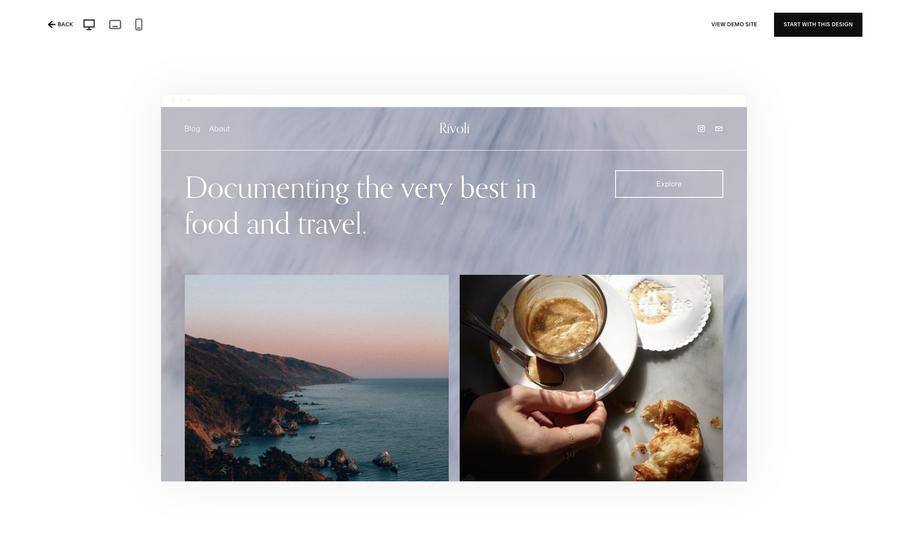Task type: describe. For each thing, give the bounding box(es) containing it.
scheduling
[[175, 22, 212, 31]]

view demo site link
[[712, 12, 758, 37]]

start with this design
[[784, 21, 853, 28]]

this
[[818, 21, 831, 28]]

7 - from the left
[[282, 22, 285, 31]]

services
[[252, 22, 281, 31]]

start with this design button
[[774, 12, 863, 37]]

4 - from the left
[[170, 22, 173, 31]]

online
[[19, 22, 41, 31]]

local
[[287, 22, 305, 31]]

design
[[832, 21, 853, 28]]

5 - from the left
[[214, 22, 217, 31]]

1 - from the left
[[62, 22, 65, 31]]

back button
[[45, 15, 76, 34]]

paloma image
[[336, 0, 572, 104]]

pulaski image
[[602, 0, 838, 104]]

6 - from the left
[[248, 22, 251, 31]]

preview template on a mobile device image
[[132, 18, 145, 31]]

with
[[802, 21, 817, 28]]

memberships
[[101, 22, 147, 31]]

rivoli image
[[70, 163, 306, 478]]



Task type: locate. For each thing, give the bounding box(es) containing it.
pulaski
[[602, 113, 631, 122]]

- right store
[[62, 22, 65, 31]]

- left blog
[[149, 22, 152, 31]]

view demo site
[[712, 21, 758, 28]]

roseti
[[336, 487, 361, 496]]

remove rivoli from your favorites list image
[[290, 488, 300, 498]]

online store - portfolio - memberships - blog - scheduling - courses - services - local business
[[19, 22, 336, 31]]

- left courses
[[214, 22, 217, 31]]

paloma
[[336, 113, 366, 122]]

back
[[58, 21, 73, 28]]

view
[[712, 21, 726, 28]]

store
[[43, 22, 61, 31]]

start
[[784, 21, 801, 28]]

- right blog
[[170, 22, 173, 31]]

saltless image
[[602, 163, 838, 478]]

preview template on a desktop device image
[[80, 18, 98, 32]]

preview template on a tablet device image
[[107, 17, 123, 32]]

portfolio
[[67, 22, 95, 31]]

site
[[746, 21, 758, 28]]

demo
[[727, 21, 744, 28]]

- left 'local'
[[282, 22, 285, 31]]

palmera image
[[70, 0, 306, 104]]

-
[[62, 22, 65, 31], [97, 22, 100, 31], [149, 22, 152, 31], [170, 22, 173, 31], [214, 22, 217, 31], [248, 22, 251, 31], [282, 22, 285, 31]]

roseti image
[[336, 163, 572, 478]]

blog
[[153, 22, 169, 31]]

2 - from the left
[[97, 22, 100, 31]]

saltless
[[602, 487, 635, 496]]

- right courses
[[248, 22, 251, 31]]

3 - from the left
[[149, 22, 152, 31]]

- left preview template on a tablet device image
[[97, 22, 100, 31]]

business
[[306, 22, 336, 31]]

courses
[[218, 22, 246, 31]]

remove paloma from your favorites list image
[[556, 114, 565, 124]]



Task type: vqa. For each thing, say whether or not it's contained in the screenshot.
sixth - from the right
yes



